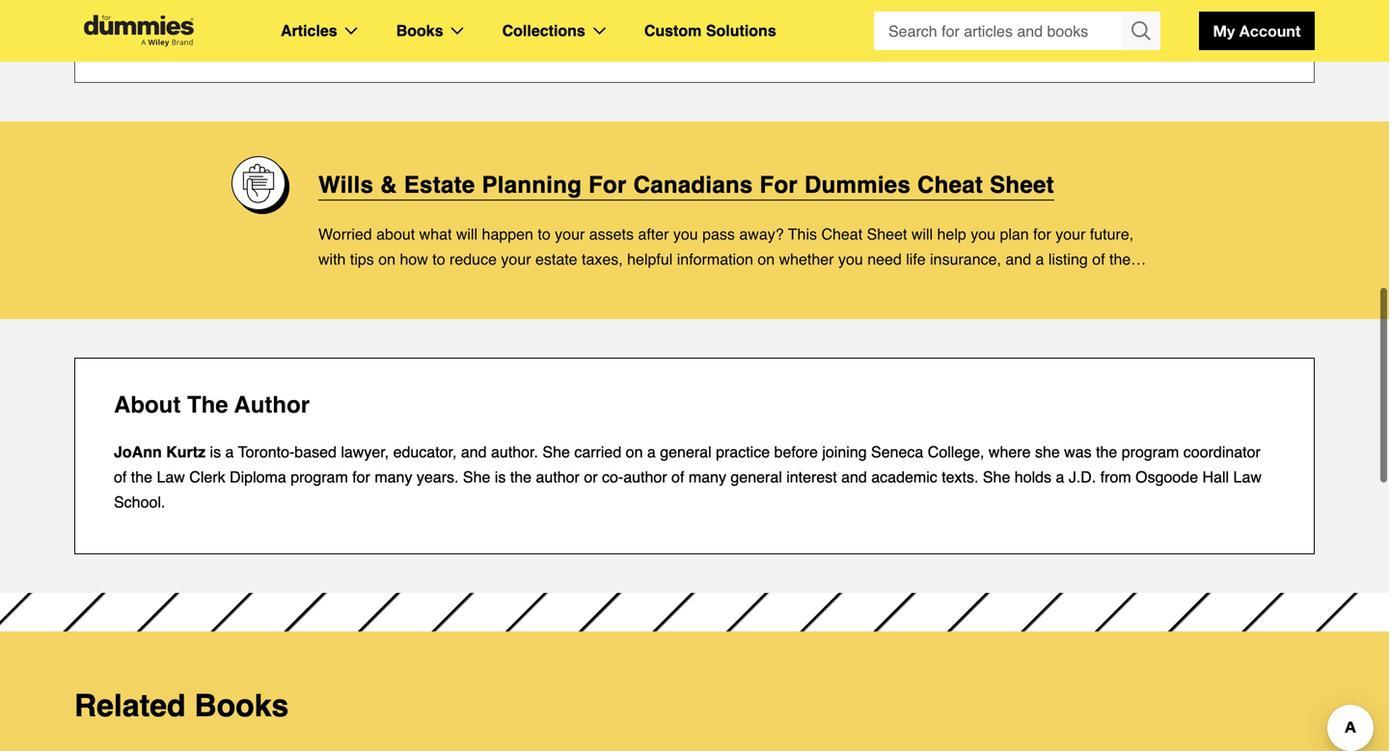 Task type: locate. For each thing, give the bounding box(es) containing it.
on
[[378, 250, 396, 268], [758, 250, 775, 268], [626, 444, 643, 461]]

and left author.
[[461, 444, 487, 461]]

you up insurance,
[[971, 225, 996, 243]]

happen
[[482, 225, 534, 243]]

2 horizontal spatial she
[[983, 469, 1011, 487]]

taxes,
[[582, 250, 623, 268]]

cheat right this
[[822, 225, 863, 243]]

sheet up life
[[867, 225, 907, 243]]

author.
[[491, 444, 538, 461]]

author right or
[[624, 469, 667, 487]]

dummies
[[805, 172, 911, 198]]

is down author.
[[495, 469, 506, 487]]

this
[[788, 225, 817, 243]]

sheet up plan
[[990, 172, 1055, 198]]

school.
[[114, 494, 165, 512]]

key
[[318, 276, 342, 293]]

program
[[1122, 444, 1180, 461], [291, 469, 348, 487]]

information down reduce
[[413, 276, 489, 293]]

1 vertical spatial for
[[1034, 225, 1052, 243]]

2 author from the left
[[624, 469, 667, 487]]

show less
[[115, 31, 195, 49]]

0 horizontal spatial is
[[210, 444, 221, 461]]

and down joining
[[842, 469, 867, 487]]

listing
[[1049, 250, 1088, 268]]

kurtz
[[166, 444, 206, 461]]

for down lawyer,
[[352, 469, 370, 487]]

0 horizontal spatial you
[[673, 225, 698, 243]]

0 vertical spatial information
[[677, 250, 754, 268]]

need down helpful
[[633, 276, 667, 293]]

estate
[[536, 250, 578, 268]]

1 horizontal spatial is
[[495, 469, 506, 487]]

she right years.
[[463, 469, 491, 487]]

of
[[1093, 250, 1105, 268], [396, 276, 409, 293], [114, 469, 127, 487], [672, 469, 685, 487]]

1 horizontal spatial will
[[607, 276, 628, 293]]

sheet inside worried about what will happen to your assets after you pass away? this cheat sheet will help you plan for your future, with tips on how to reduce your estate taxes, helpful information on whether you need life insurance, and a listing of the key pieces of information your loved ones will need after you're gone.
[[867, 225, 907, 243]]

1 vertical spatial books
[[194, 689, 289, 724]]

0 vertical spatial and
[[1006, 250, 1032, 268]]

for up assets
[[589, 172, 627, 198]]

will
[[456, 225, 478, 243], [912, 225, 933, 243], [607, 276, 628, 293]]

on right carried
[[626, 444, 643, 461]]

0 vertical spatial sheet
[[990, 172, 1055, 198]]

0 vertical spatial is
[[210, 444, 221, 461]]

helpful
[[627, 250, 673, 268]]

your
[[555, 225, 585, 243], [1056, 225, 1086, 243], [501, 250, 531, 268], [493, 276, 524, 293]]

joann kurtz
[[114, 444, 206, 461]]

general left practice
[[660, 444, 712, 461]]

0 horizontal spatial general
[[660, 444, 712, 461]]

your up listing
[[1056, 225, 1086, 243]]

the down "future,"
[[1110, 250, 1131, 268]]

0 vertical spatial after
[[638, 225, 669, 243]]

1 vertical spatial sheet
[[867, 225, 907, 243]]

a inside worried about what will happen to your assets after you pass away? this cheat sheet will help you plan for your future, with tips on how to reduce your estate taxes, helpful information on whether you need life insurance, and a listing of the key pieces of information your loved ones will need after you're gone.
[[1036, 250, 1045, 268]]

2 many from the left
[[689, 469, 727, 487]]

future,
[[1090, 225, 1134, 243]]

0 vertical spatial program
[[1122, 444, 1180, 461]]

1 horizontal spatial sheet
[[990, 172, 1055, 198]]

0 horizontal spatial cheat
[[822, 225, 863, 243]]

logo image
[[74, 15, 204, 47]]

0 horizontal spatial many
[[375, 469, 412, 487]]

estate
[[404, 172, 475, 198]]

after up helpful
[[638, 225, 669, 243]]

1 vertical spatial cheat
[[822, 225, 863, 243]]

holds
[[1015, 469, 1052, 487]]

2 horizontal spatial on
[[758, 250, 775, 268]]

1 vertical spatial after
[[671, 276, 702, 293]]

open collections list image
[[593, 27, 606, 35]]

she left carried
[[543, 444, 570, 461]]

pass
[[703, 225, 735, 243]]

tips
[[350, 250, 374, 268]]

1 horizontal spatial law
[[1234, 469, 1262, 487]]

coordinator
[[1184, 444, 1261, 461]]

to right the how
[[433, 250, 445, 268]]

author left or
[[536, 469, 580, 487]]

sheet
[[990, 172, 1055, 198], [867, 225, 907, 243]]

to
[[538, 225, 551, 243], [433, 250, 445, 268]]

0 horizontal spatial sheet
[[867, 225, 907, 243]]

is
[[210, 444, 221, 461], [495, 469, 506, 487]]

on inside is a toronto-based lawyer, educator, and author. she carried on a general practice before joining seneca college, where she was the program coordinator of the law clerk diploma program for many years. she is the author or co-author of many general interest and academic texts. she holds a j.d. from osgoode hall law school.
[[626, 444, 643, 461]]

1 law from the left
[[157, 469, 185, 487]]

on down away?
[[758, 250, 775, 268]]

1 vertical spatial information
[[413, 276, 489, 293]]

1 horizontal spatial need
[[868, 250, 902, 268]]

law right hall
[[1234, 469, 1262, 487]]

for right plan
[[1034, 225, 1052, 243]]

for inside worried about what will happen to your assets after you pass away? this cheat sheet will help you plan for your future, with tips on how to reduce your estate taxes, helpful information on whether you need life insurance, and a listing of the key pieces of information your loved ones will need after you're gone.
[[1034, 225, 1052, 243]]

0 vertical spatial need
[[868, 250, 902, 268]]

less
[[160, 31, 195, 49]]

many down lawyer,
[[375, 469, 412, 487]]

0 horizontal spatial author
[[536, 469, 580, 487]]

0 horizontal spatial information
[[413, 276, 489, 293]]

0 horizontal spatial for
[[352, 469, 370, 487]]

a
[[1036, 250, 1045, 268], [225, 444, 234, 461], [647, 444, 656, 461], [1056, 469, 1065, 487]]

1 horizontal spatial on
[[626, 444, 643, 461]]

whether
[[779, 250, 834, 268]]

for
[[589, 172, 627, 198], [1034, 225, 1052, 243], [352, 469, 370, 487]]

of down joann
[[114, 469, 127, 487]]

general down practice
[[731, 469, 782, 487]]

you
[[673, 225, 698, 243], [971, 225, 996, 243], [839, 250, 863, 268]]

&
[[380, 172, 397, 198]]

1 horizontal spatial and
[[842, 469, 867, 487]]

open book categories image
[[451, 27, 464, 35]]

will up reduce
[[456, 225, 478, 243]]

and down plan
[[1006, 250, 1032, 268]]

0 vertical spatial to
[[538, 225, 551, 243]]

she down where
[[983, 469, 1011, 487]]

or
[[584, 469, 598, 487]]

will up life
[[912, 225, 933, 243]]

after
[[638, 225, 669, 243], [671, 276, 702, 293]]

after left you're
[[671, 276, 702, 293]]

based
[[295, 444, 337, 461]]

1 horizontal spatial she
[[543, 444, 570, 461]]

joining
[[822, 444, 867, 461]]

program up osgoode
[[1122, 444, 1180, 461]]

0 vertical spatial for
[[589, 172, 627, 198]]

and inside worried about what will happen to your assets after you pass away? this cheat sheet will help you plan for your future, with tips on how to reduce your estate taxes, helpful information on whether you need life insurance, and a listing of the key pieces of information your loved ones will need after you're gone.
[[1006, 250, 1032, 268]]

law
[[157, 469, 185, 487], [1234, 469, 1262, 487]]

she
[[543, 444, 570, 461], [463, 469, 491, 487], [983, 469, 1011, 487]]

from
[[1101, 469, 1132, 487]]

cheat
[[918, 172, 983, 198], [822, 225, 863, 243]]

0 horizontal spatial program
[[291, 469, 348, 487]]

1 horizontal spatial books
[[396, 22, 443, 40]]

about
[[114, 392, 181, 419]]

1 vertical spatial need
[[633, 276, 667, 293]]

show
[[115, 31, 156, 49]]

years.
[[417, 469, 459, 487]]

gone.
[[753, 276, 791, 293]]

and
[[1006, 250, 1032, 268], [461, 444, 487, 461], [842, 469, 867, 487]]

wills & estate planning for canadians for dummies cheat sheet link
[[318, 170, 1055, 201]]

1 vertical spatial to
[[433, 250, 445, 268]]

2 horizontal spatial for
[[1034, 225, 1052, 243]]

cheat up help
[[918, 172, 983, 198]]

0 horizontal spatial on
[[378, 250, 396, 268]]

open article categories image
[[345, 27, 358, 35]]

you right whether
[[839, 250, 863, 268]]

to up estate at the top left
[[538, 225, 551, 243]]

1 horizontal spatial general
[[731, 469, 782, 487]]

program down based
[[291, 469, 348, 487]]

my
[[1213, 22, 1235, 40]]

1 horizontal spatial cheat
[[918, 172, 983, 198]]

many
[[375, 469, 412, 487], [689, 469, 727, 487]]

1 vertical spatial program
[[291, 469, 348, 487]]

author
[[536, 469, 580, 487], [624, 469, 667, 487]]

need left life
[[868, 250, 902, 268]]

a left listing
[[1036, 250, 1045, 268]]

0 horizontal spatial books
[[194, 689, 289, 724]]

the down author.
[[510, 469, 532, 487]]

you left pass
[[673, 225, 698, 243]]

2 horizontal spatial and
[[1006, 250, 1032, 268]]

where
[[989, 444, 1031, 461]]

2 horizontal spatial you
[[971, 225, 996, 243]]

canadians
[[634, 172, 753, 198]]

0 horizontal spatial law
[[157, 469, 185, 487]]

the
[[1110, 250, 1131, 268], [1096, 444, 1118, 461], [131, 469, 152, 487], [510, 469, 532, 487]]

collections
[[502, 22, 586, 40]]

1 horizontal spatial author
[[624, 469, 667, 487]]

general
[[660, 444, 712, 461], [731, 469, 782, 487]]

group
[[874, 12, 1161, 50]]

0 horizontal spatial to
[[433, 250, 445, 268]]

1 vertical spatial and
[[461, 444, 487, 461]]

a left j.d.
[[1056, 469, 1065, 487]]

assets
[[589, 225, 634, 243]]

1 horizontal spatial to
[[538, 225, 551, 243]]

is up the clerk
[[210, 444, 221, 461]]

law down joann kurtz
[[157, 469, 185, 487]]

your down happen
[[501, 250, 531, 268]]

your left loved
[[493, 276, 524, 293]]

related
[[74, 689, 186, 724]]

1 horizontal spatial many
[[689, 469, 727, 487]]

diploma
[[230, 469, 286, 487]]

on right tips
[[378, 250, 396, 268]]

will down taxes,
[[607, 276, 628, 293]]

information down pass
[[677, 250, 754, 268]]

the inside worried about what will happen to your assets after you pass away? this cheat sheet will help you plan for your future, with tips on how to reduce your estate taxes, helpful information on whether you need life insurance, and a listing of the key pieces of information your loved ones will need after you're gone.
[[1110, 250, 1131, 268]]

many down practice
[[689, 469, 727, 487]]

about the author
[[114, 392, 310, 419]]

2 vertical spatial for
[[352, 469, 370, 487]]

was
[[1065, 444, 1092, 461]]

osgoode
[[1136, 469, 1199, 487]]

1 horizontal spatial information
[[677, 250, 754, 268]]

1 horizontal spatial you
[[839, 250, 863, 268]]



Task type: describe. For each thing, give the bounding box(es) containing it.
ones
[[569, 276, 602, 293]]

loved
[[528, 276, 565, 293]]

cheat inside worried about what will happen to your assets after you pass away? this cheat sheet will help you plan for your future, with tips on how to reduce your estate taxes, helpful information on whether you need life insurance, and a listing of the key pieces of information your loved ones will need after you're gone.
[[822, 225, 863, 243]]

a up the clerk
[[225, 444, 234, 461]]

sheet inside wills & estate planning for canadians for dummies cheat sheet link
[[990, 172, 1055, 198]]

articles
[[281, 22, 337, 40]]

clerk
[[189, 469, 225, 487]]

related books
[[74, 689, 289, 724]]

author
[[234, 392, 310, 419]]

1 vertical spatial is
[[495, 469, 506, 487]]

away?
[[740, 225, 784, 243]]

custom solutions link
[[644, 18, 777, 43]]

toronto-
[[238, 444, 295, 461]]

for
[[760, 172, 798, 198]]

hall
[[1203, 469, 1229, 487]]

lawyer,
[[341, 444, 389, 461]]

reduce
[[450, 250, 497, 268]]

planning
[[482, 172, 582, 198]]

before
[[774, 444, 818, 461]]

show less button
[[114, 28, 213, 53]]

wills
[[318, 172, 374, 198]]

worried about what will happen to your assets after you pass away? this cheat sheet will help you plan for your future, with tips on how to reduce your estate taxes, helpful information on whether you need life insurance, and a listing of the key pieces of information your loved ones will need after you're gone.
[[318, 225, 1134, 293]]

my account
[[1213, 22, 1301, 40]]

worried
[[318, 225, 372, 243]]

1 horizontal spatial program
[[1122, 444, 1180, 461]]

0 horizontal spatial and
[[461, 444, 487, 461]]

interest
[[787, 469, 837, 487]]

how
[[400, 250, 428, 268]]

1 horizontal spatial for
[[589, 172, 627, 198]]

Search for articles and books text field
[[874, 12, 1124, 50]]

account
[[1240, 22, 1301, 40]]

j.d.
[[1069, 469, 1096, 487]]

1 many from the left
[[375, 469, 412, 487]]

2 law from the left
[[1234, 469, 1262, 487]]

what
[[419, 225, 452, 243]]

with
[[318, 250, 346, 268]]

my account link
[[1199, 12, 1315, 50]]

custom solutions
[[644, 22, 777, 40]]

practice
[[716, 444, 770, 461]]

texts.
[[942, 469, 979, 487]]

0 horizontal spatial will
[[456, 225, 478, 243]]

wills & estate planning for canadians for dummies cheat sheet
[[318, 172, 1055, 198]]

1 author from the left
[[536, 469, 580, 487]]

you're
[[706, 276, 748, 293]]

of down "future,"
[[1093, 250, 1105, 268]]

pieces
[[347, 276, 391, 293]]

help
[[937, 225, 967, 243]]

0 vertical spatial general
[[660, 444, 712, 461]]

1 horizontal spatial after
[[671, 276, 702, 293]]

of down the how
[[396, 276, 409, 293]]

a right carried
[[647, 444, 656, 461]]

0 horizontal spatial need
[[633, 276, 667, 293]]

insurance,
[[930, 250, 1002, 268]]

she
[[1035, 444, 1060, 461]]

2 vertical spatial and
[[842, 469, 867, 487]]

joann
[[114, 444, 162, 461]]

the up from
[[1096, 444, 1118, 461]]

is a toronto-based lawyer, educator, and author. she carried on a general practice before joining seneca college, where she was the program coordinator of the law clerk diploma program for many years. she is the author or co-author of many general interest and academic texts. she holds a j.d. from osgoode hall law school.
[[114, 444, 1262, 512]]

0 horizontal spatial she
[[463, 469, 491, 487]]

carried
[[574, 444, 622, 461]]

about
[[376, 225, 415, 243]]

1 vertical spatial general
[[731, 469, 782, 487]]

solutions
[[706, 22, 777, 40]]

0 vertical spatial books
[[396, 22, 443, 40]]

educator,
[[393, 444, 457, 461]]

the up school.
[[131, 469, 152, 487]]

your up estate at the top left
[[555, 225, 585, 243]]

0 horizontal spatial after
[[638, 225, 669, 243]]

plan
[[1000, 225, 1029, 243]]

custom
[[644, 22, 702, 40]]

college,
[[928, 444, 985, 461]]

the
[[187, 392, 228, 419]]

co-
[[602, 469, 624, 487]]

academic
[[872, 469, 938, 487]]

0 vertical spatial cheat
[[918, 172, 983, 198]]

close this dialog image
[[1361, 673, 1380, 693]]

of right co-
[[672, 469, 685, 487]]

2 horizontal spatial will
[[912, 225, 933, 243]]

seneca
[[871, 444, 924, 461]]

life
[[906, 250, 926, 268]]

for inside is a toronto-based lawyer, educator, and author. she carried on a general practice before joining seneca college, where she was the program coordinator of the law clerk diploma program for many years. she is the author or co-author of many general interest and academic texts. she holds a j.d. from osgoode hall law school.
[[352, 469, 370, 487]]



Task type: vqa. For each thing, say whether or not it's contained in the screenshot.
third Red from the top of the page
no



